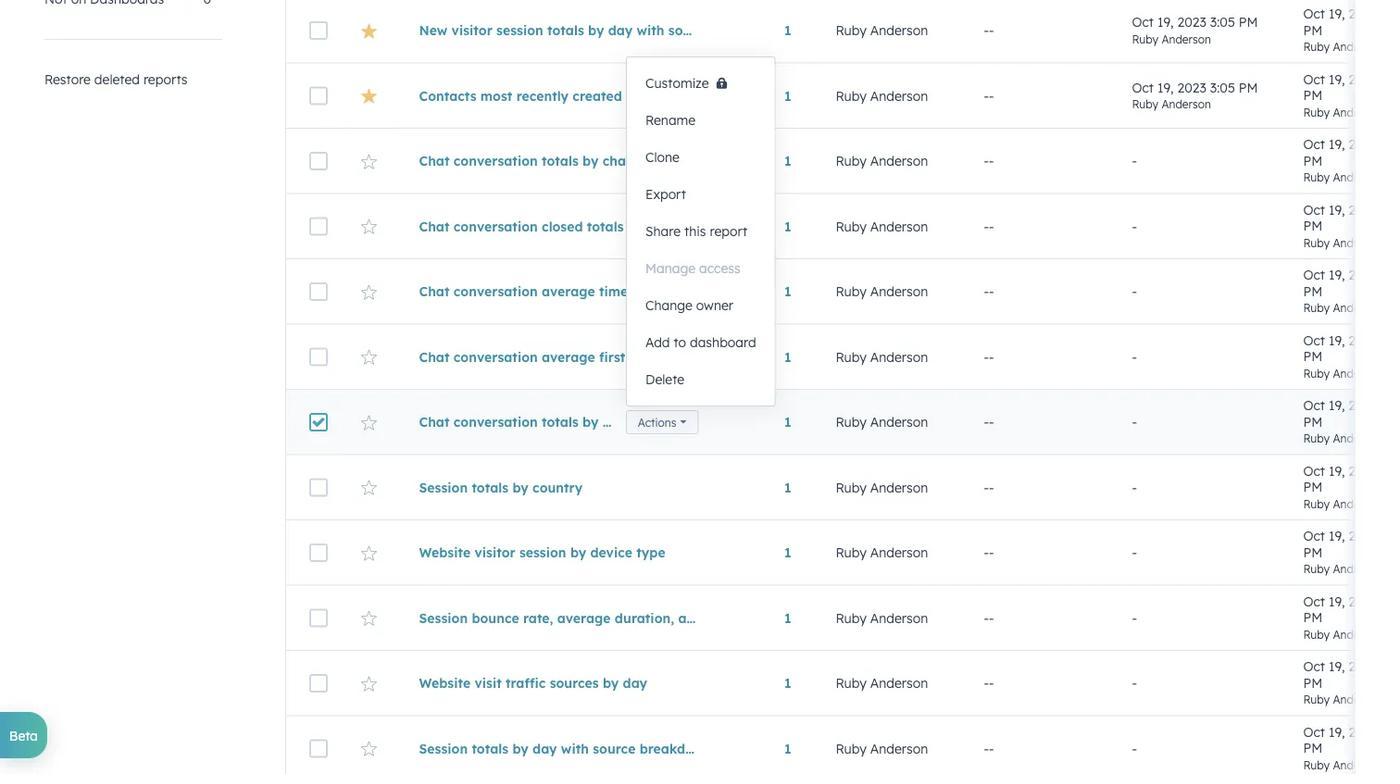 Task type: vqa. For each thing, say whether or not it's contained in the screenshot.


Task type: describe. For each thing, give the bounding box(es) containing it.
new visitor session totals by day with source breakdown button
[[419, 22, 788, 38]]

by left device
[[570, 545, 586, 561]]

export button
[[627, 176, 775, 213]]

19, for chat conversation average first response time by rep
[[1329, 332, 1345, 348]]

session totals by day with source breakdown
[[419, 740, 712, 757]]

average for first
[[542, 349, 595, 365]]

visit
[[475, 675, 502, 691]]

session totals by country
[[419, 479, 583, 496]]

by right created
[[626, 88, 642, 104]]

first
[[599, 349, 625, 365]]

totals left "country"
[[472, 479, 509, 496]]

delete
[[646, 371, 685, 388]]

type
[[637, 545, 666, 561]]

2:58 for and
[[1382, 593, 1400, 609]]

oct for chat conversation totals by chatflow
[[1304, 136, 1325, 152]]

1 vertical spatial breakdown
[[640, 740, 712, 757]]

by left share at the left top of the page
[[628, 218, 644, 234]]

visitor for new
[[452, 22, 493, 38]]

3:02 for time
[[1382, 332, 1400, 348]]

share
[[646, 223, 681, 239]]

pm for website visitor session by device type
[[1304, 544, 1323, 560]]

1 horizontal spatial with
[[637, 22, 665, 38]]

chat conversation average time to close by rep button
[[419, 283, 728, 300]]

-- for website visitor session by device type
[[984, 545, 994, 561]]

oct 19, 2023 2:58 pm ruby anderson for and
[[1304, 593, 1400, 641]]

contacts most recently created by source button
[[419, 88, 699, 104]]

1 button for website visitor session by device type
[[784, 545, 791, 561]]

ruby anderson for website visitor session by device type
[[836, 545, 928, 561]]

new visitor session totals by day with source breakdown 1
[[419, 22, 791, 38]]

chat conversation average first response time by rep
[[419, 349, 766, 365]]

chat for chat conversation totals by rep
[[419, 414, 450, 430]]

add to dashboard
[[646, 334, 756, 351]]

by right sources
[[603, 675, 619, 691]]

country
[[533, 479, 583, 496]]

2023 for website visit traffic sources by day
[[1349, 659, 1378, 675]]

1 for chat conversation average time to close by rep
[[784, 283, 791, 300]]

session totals by day with source breakdown button
[[419, 740, 712, 757]]

website visit traffic sources by day
[[419, 675, 647, 691]]

oct for contacts most recently created by source
[[1304, 71, 1325, 87]]

ruby anderson for chat conversation average time to close by rep
[[836, 283, 928, 300]]

1 for session totals by country
[[784, 479, 791, 496]]

pm for website visit traffic sources by day
[[1304, 675, 1323, 691]]

2023 for website visitor session by device type
[[1349, 528, 1378, 544]]

conversation for chat conversation totals by rep
[[454, 414, 538, 430]]

by down owner
[[724, 349, 740, 365]]

chat conversation closed totals by rep button
[[419, 218, 699, 234]]

-- for chat conversation closed totals by rep
[[984, 218, 994, 234]]

2:58 for source
[[1382, 724, 1400, 740]]

reports
[[143, 71, 188, 88]]

session for totals
[[497, 22, 543, 38]]

customize button
[[627, 65, 775, 102]]

3:02 for rep
[[1382, 201, 1400, 218]]

chat conversation totals by chatflow button
[[419, 153, 699, 169]]

website visitor session by device type button
[[419, 545, 699, 561]]

0 vertical spatial breakdown
[[715, 22, 788, 38]]

dashboard
[[690, 334, 756, 351]]

export
[[646, 186, 686, 202]]

and
[[678, 610, 703, 626]]

oct 19, 2023 2:58 pm ruby anderson for type
[[1304, 528, 1400, 576]]

change owner button
[[627, 287, 775, 324]]

close
[[649, 283, 682, 300]]

7 -- from the top
[[984, 414, 994, 430]]

by up created
[[588, 22, 604, 38]]

day for totals
[[608, 22, 633, 38]]

1 for session totals by day with source breakdown
[[784, 740, 791, 757]]

day for sources
[[623, 675, 647, 691]]

ruby anderson for session totals by country
[[836, 479, 928, 496]]

1 button for chat conversation closed totals by rep
[[784, 218, 791, 234]]

-- for contacts most recently created by source
[[984, 88, 994, 104]]

pm for session totals by country
[[1304, 479, 1323, 495]]

chat conversation totals by rep
[[419, 414, 624, 430]]

2:58 for type
[[1382, 528, 1400, 544]]

clone
[[646, 149, 680, 165]]

by left the chatflow
[[583, 153, 599, 169]]

new
[[419, 22, 448, 38]]

traffic
[[506, 675, 546, 691]]

ruby anderson for website visit traffic sources by day
[[836, 675, 928, 691]]

ruby anderson for contacts most recently created by source
[[836, 88, 928, 104]]

oct for chat conversation average first response time by rep
[[1304, 332, 1325, 348]]

1 oct 19, 2023 3:02 pm ruby anderson from the top
[[1304, 136, 1400, 184]]

actions
[[638, 415, 677, 429]]

chat conversation average time to close by rep
[[419, 283, 728, 300]]

-- for session totals by day with source breakdown
[[984, 740, 994, 757]]

session bounce rate, average duration, and page view totals by source
[[419, 610, 882, 626]]

1 1 from the top
[[784, 22, 791, 38]]

session totals by country button
[[419, 479, 699, 496]]

chatflow
[[603, 153, 658, 169]]

clone button
[[627, 139, 775, 176]]

pm for chat conversation totals by chatflow
[[1304, 152, 1323, 169]]

beta
[[9, 727, 38, 744]]

sources
[[550, 675, 599, 691]]

totals up the chat conversation closed totals by rep button
[[542, 153, 579, 169]]

pm for session totals by day with source breakdown
[[1304, 740, 1323, 756]]

restore deleted reports button
[[33, 62, 222, 97]]

share this report
[[646, 223, 748, 239]]

by down manage access at the top of the page
[[686, 283, 702, 300]]

19, for chat conversation average time to close by rep
[[1329, 267, 1345, 283]]

contacts most recently created by source
[[419, 88, 689, 104]]

19, for website visitor session by device type
[[1329, 528, 1345, 544]]

-- for session bounce rate, average duration, and page view totals by source
[[984, 610, 994, 626]]

deleted
[[94, 71, 140, 88]]

1 oct 19, 2023 2:58 pm ruby anderson from the top
[[1304, 463, 1400, 511]]

ruby anderson for new visitor session totals by day with source breakdown
[[836, 22, 928, 38]]

5 3:02 from the top
[[1382, 397, 1400, 414]]

-- for new visitor session totals by day with source breakdown
[[984, 22, 994, 38]]

by down chat conversation average first response time by rep
[[583, 414, 599, 430]]

2023 for session totals by country
[[1349, 463, 1378, 479]]

1 2:58 from the top
[[1382, 463, 1400, 479]]

2023 for chat conversation average time to close by rep
[[1349, 267, 1378, 283]]

19, for chat conversation totals by chatflow
[[1329, 136, 1345, 152]]

-- for session totals by country
[[984, 479, 994, 496]]

totals right closed
[[587, 218, 624, 234]]

share this report button
[[627, 213, 775, 250]]

1 button for contacts most recently created by source
[[784, 88, 791, 104]]

totals down visit
[[472, 740, 509, 757]]

restore deleted reports
[[44, 71, 188, 88]]

website visitor session by device type
[[419, 545, 666, 561]]

website for website visitor session by device type
[[419, 545, 471, 561]]

closed
[[542, 218, 583, 234]]

conversation for chat conversation average time to close by rep
[[454, 283, 538, 300]]

add
[[646, 334, 670, 351]]

totals right view
[[778, 610, 815, 626]]

bounce
[[472, 610, 519, 626]]

2023 for session totals by day with source breakdown
[[1349, 724, 1378, 740]]

1 3:02 from the top
[[1382, 136, 1400, 152]]

2:58 for day
[[1382, 659, 1400, 675]]

chat for chat conversation average first response time by rep
[[419, 349, 450, 365]]



Task type: locate. For each thing, give the bounding box(es) containing it.
rename
[[646, 112, 696, 128]]

average left first
[[542, 349, 595, 365]]

4 oct 19, 2023 2:58 pm ruby anderson from the top
[[1304, 659, 1400, 707]]

1 vertical spatial with
[[561, 740, 589, 757]]

chat for chat conversation totals by chatflow
[[419, 153, 450, 169]]

3 1 from the top
[[784, 153, 791, 169]]

ruby
[[836, 22, 867, 38], [1132, 32, 1159, 46], [1304, 40, 1330, 54], [836, 88, 867, 104], [1132, 97, 1159, 111], [1304, 105, 1330, 119], [836, 153, 867, 169], [1304, 170, 1330, 184], [836, 218, 867, 234], [1304, 236, 1330, 250], [836, 283, 867, 300], [1304, 301, 1330, 315], [836, 349, 867, 365], [1304, 366, 1330, 380], [836, 414, 867, 430], [1304, 432, 1330, 446], [836, 479, 867, 496], [1304, 497, 1330, 511], [836, 545, 867, 561], [1304, 562, 1330, 576], [836, 610, 867, 626], [1304, 628, 1330, 641], [836, 675, 867, 691], [1304, 693, 1330, 707], [836, 740, 867, 757], [1304, 758, 1330, 772]]

1 vertical spatial session
[[520, 545, 566, 561]]

0 horizontal spatial time
[[599, 283, 628, 300]]

by right view
[[819, 610, 835, 626]]

session up rate,
[[520, 545, 566, 561]]

1 button for chat conversation average first response time by rep
[[784, 349, 791, 365]]

5 1 from the top
[[784, 283, 791, 300]]

chat conversation average first response time by rep button
[[419, 349, 766, 365]]

session for by
[[520, 545, 566, 561]]

conversation for chat conversation closed totals by rep
[[454, 218, 538, 234]]

response
[[629, 349, 687, 365]]

visitor up bounce
[[475, 545, 516, 561]]

delete button
[[627, 361, 775, 398]]

0 horizontal spatial breakdown
[[640, 740, 712, 757]]

2 vertical spatial average
[[557, 610, 611, 626]]

manage access
[[646, 260, 741, 276]]

5 2:58 from the top
[[1382, 724, 1400, 740]]

2 chat from the top
[[419, 218, 450, 234]]

conversation left closed
[[454, 218, 538, 234]]

rename button
[[627, 102, 775, 139]]

3 -- from the top
[[984, 153, 994, 169]]

with
[[637, 22, 665, 38], [561, 740, 589, 757]]

pm for session bounce rate, average duration, and page view totals by source
[[1304, 609, 1323, 626]]

11 -- from the top
[[984, 675, 994, 691]]

19, for chat conversation closed totals by rep
[[1329, 201, 1345, 218]]

19, for session bounce rate, average duration, and page view totals by source
[[1329, 593, 1345, 609]]

1 button for session bounce rate, average duration, and page view totals by source
[[784, 610, 791, 626]]

1 for chat conversation totals by chatflow
[[784, 153, 791, 169]]

session
[[497, 22, 543, 38], [520, 545, 566, 561]]

1 vertical spatial day
[[623, 675, 647, 691]]

1 for website visit traffic sources by day
[[784, 675, 791, 691]]

ruby anderson for session bounce rate, average duration, and page view totals by source
[[836, 610, 928, 626]]

4 1 from the top
[[784, 218, 791, 234]]

session for session totals by country
[[419, 479, 468, 496]]

chat for chat conversation closed totals by rep
[[419, 218, 450, 234]]

session
[[419, 479, 468, 496], [419, 610, 468, 626], [419, 740, 468, 757]]

4 1 button from the top
[[784, 218, 791, 234]]

2 2:58 from the top
[[1382, 528, 1400, 544]]

add to dashboard button
[[627, 324, 775, 361]]

3 ruby anderson from the top
[[836, 153, 928, 169]]

8 ruby anderson from the top
[[836, 479, 928, 496]]

6 1 button from the top
[[784, 349, 791, 365]]

2023 for chat conversation closed totals by rep
[[1349, 201, 1378, 218]]

totals up contacts most recently created by source 'button'
[[547, 22, 584, 38]]

oct 19, 2023 3:02 pm ruby anderson for rep
[[1304, 201, 1400, 250]]

visitor
[[452, 22, 493, 38], [475, 545, 516, 561]]

rep
[[648, 218, 669, 234], [706, 283, 728, 300], [744, 349, 766, 365], [603, 414, 624, 430]]

conversation down 'most'
[[454, 153, 538, 169]]

1 vertical spatial website
[[419, 675, 471, 691]]

restore
[[44, 71, 91, 88]]

4 conversation from the top
[[454, 349, 538, 365]]

3 session from the top
[[419, 740, 468, 757]]

page
[[707, 610, 740, 626]]

5 chat from the top
[[419, 414, 450, 430]]

5 oct 19, 2023 2:58 pm ruby anderson from the top
[[1304, 724, 1400, 772]]

session for session bounce rate, average duration, and page view totals by source
[[419, 610, 468, 626]]

4 -- from the top
[[984, 218, 994, 234]]

pm for chat conversation closed totals by rep
[[1304, 218, 1323, 234]]

change owner
[[646, 297, 734, 314]]

oct 19, 2023 3:02 pm ruby anderson for time
[[1304, 332, 1400, 380]]

visitor for website
[[475, 545, 516, 561]]

oct for session bounce rate, average duration, and page view totals by source
[[1304, 593, 1325, 609]]

time
[[599, 283, 628, 300], [691, 349, 720, 365]]

2 ruby anderson from the top
[[836, 88, 928, 104]]

0 vertical spatial time
[[599, 283, 628, 300]]

2 vertical spatial session
[[419, 740, 468, 757]]

with down sources
[[561, 740, 589, 757]]

8 1 from the top
[[784, 479, 791, 496]]

2 1 from the top
[[784, 88, 791, 104]]

19, for contacts most recently created by source
[[1329, 71, 1345, 87]]

by left "country"
[[513, 479, 529, 496]]

1 for chat conversation average first response time by rep
[[784, 349, 791, 365]]

1 1 button from the top
[[784, 22, 791, 38]]

7 ruby anderson from the top
[[836, 414, 928, 430]]

report
[[710, 223, 748, 239]]

to inside add to dashboard button
[[674, 334, 686, 351]]

7 1 from the top
[[784, 414, 791, 430]]

change
[[646, 297, 693, 314]]

0 vertical spatial day
[[608, 22, 633, 38]]

oct 19, 2023 2:58 pm ruby anderson for source
[[1304, 724, 1400, 772]]

conversation up chat conversation totals by rep button
[[454, 349, 538, 365]]

3 oct 19, 2023 3:02 pm ruby anderson from the top
[[1304, 267, 1400, 315]]

day right sources
[[623, 675, 647, 691]]

2023 for chat conversation totals by chatflow
[[1349, 136, 1378, 152]]

contacts
[[419, 88, 477, 104]]

customize
[[646, 75, 709, 91]]

manage
[[646, 260, 696, 276]]

day down the website visit traffic sources by day
[[533, 740, 557, 757]]

9 -- from the top
[[984, 545, 994, 561]]

1 vertical spatial average
[[542, 349, 595, 365]]

oct for website visit traffic sources by day
[[1304, 659, 1325, 675]]

2 1 button from the top
[[784, 88, 791, 104]]

12 1 from the top
[[784, 740, 791, 757]]

oct for session totals by day with source breakdown
[[1304, 724, 1325, 740]]

conversation up session totals by country
[[454, 414, 538, 430]]

3 chat from the top
[[419, 283, 450, 300]]

12 -- from the top
[[984, 740, 994, 757]]

8 -- from the top
[[984, 479, 994, 496]]

owner
[[696, 297, 734, 314]]

oct 19, 2023 3:05 pm ruby anderson
[[1304, 6, 1400, 54], [1132, 14, 1258, 46], [1304, 71, 1400, 119], [1132, 79, 1258, 111]]

10 1 button from the top
[[784, 610, 791, 626]]

device
[[590, 545, 633, 561]]

totals up session totals by country button
[[542, 414, 579, 430]]

duration,
[[615, 610, 674, 626]]

9 1 button from the top
[[784, 545, 791, 561]]

-- for chat conversation average time to close by rep
[[984, 283, 994, 300]]

average
[[542, 283, 595, 300], [542, 349, 595, 365], [557, 610, 611, 626]]

most
[[481, 88, 513, 104]]

website down session totals by country
[[419, 545, 471, 561]]

1 horizontal spatial time
[[691, 349, 720, 365]]

6 1 from the top
[[784, 349, 791, 365]]

oct for chat conversation closed totals by rep
[[1304, 201, 1325, 218]]

oct
[[1304, 6, 1325, 22], [1132, 14, 1154, 30], [1304, 71, 1325, 87], [1132, 79, 1154, 95], [1304, 136, 1325, 152], [1304, 201, 1325, 218], [1304, 267, 1325, 283], [1304, 332, 1325, 348], [1304, 397, 1325, 414], [1304, 463, 1325, 479], [1304, 528, 1325, 544], [1304, 593, 1325, 609], [1304, 659, 1325, 675], [1304, 724, 1325, 740]]

rate,
[[523, 610, 553, 626]]

pm for chat conversation average first response time by rep
[[1304, 348, 1323, 364]]

3:02 for close
[[1382, 267, 1400, 283]]

this
[[684, 223, 706, 239]]

pm for contacts most recently created by source
[[1304, 87, 1323, 103]]

oct for website visitor session by device type
[[1304, 528, 1325, 544]]

ruby anderson for chat conversation totals by chatflow
[[836, 153, 928, 169]]

--
[[984, 22, 994, 38], [984, 88, 994, 104], [984, 153, 994, 169], [984, 218, 994, 234], [984, 283, 994, 300], [984, 349, 994, 365], [984, 414, 994, 430], [984, 479, 994, 496], [984, 545, 994, 561], [984, 610, 994, 626], [984, 675, 994, 691], [984, 740, 994, 757]]

1 for website visitor session by device type
[[784, 545, 791, 561]]

0 horizontal spatial to
[[632, 283, 645, 300]]

2023
[[1349, 6, 1378, 22], [1178, 14, 1207, 30], [1349, 71, 1378, 87], [1178, 79, 1207, 95], [1349, 136, 1378, 152], [1349, 201, 1378, 218], [1349, 267, 1378, 283], [1349, 332, 1378, 348], [1349, 397, 1378, 414], [1349, 463, 1378, 479], [1349, 528, 1378, 544], [1349, 593, 1378, 609], [1349, 659, 1378, 675], [1349, 724, 1378, 740]]

pm
[[1239, 14, 1258, 30], [1304, 22, 1323, 38], [1239, 79, 1258, 95], [1304, 87, 1323, 103], [1304, 152, 1323, 169], [1304, 218, 1323, 234], [1304, 283, 1323, 299], [1304, 348, 1323, 364], [1304, 414, 1323, 430], [1304, 479, 1323, 495], [1304, 544, 1323, 560], [1304, 609, 1323, 626], [1304, 675, 1323, 691], [1304, 740, 1323, 756]]

7 1 button from the top
[[784, 414, 791, 430]]

5 -- from the top
[[984, 283, 994, 300]]

2023 for chat conversation average first response time by rep
[[1349, 332, 1378, 348]]

1 button for website visit traffic sources by day
[[784, 675, 791, 691]]

ruby anderson
[[836, 22, 928, 38], [836, 88, 928, 104], [836, 153, 928, 169], [836, 218, 928, 234], [836, 283, 928, 300], [836, 349, 928, 365], [836, 414, 928, 430], [836, 479, 928, 496], [836, 545, 928, 561], [836, 610, 928, 626], [836, 675, 928, 691], [836, 740, 928, 757]]

10 1 from the top
[[784, 610, 791, 626]]

oct for session totals by country
[[1304, 463, 1325, 479]]

5 oct 19, 2023 3:02 pm ruby anderson from the top
[[1304, 397, 1400, 446]]

chat conversation totals by chatflow
[[419, 153, 658, 169]]

2 oct 19, 2023 3:02 pm ruby anderson from the top
[[1304, 201, 1400, 250]]

19, for session totals by day with source breakdown
[[1329, 724, 1345, 740]]

source
[[669, 22, 711, 38], [646, 88, 689, 104], [839, 610, 882, 626], [593, 740, 636, 757]]

chat conversation totals by rep button
[[419, 414, 624, 430]]

11 1 from the top
[[784, 675, 791, 691]]

1 button
[[784, 22, 791, 38], [784, 88, 791, 104], [784, 153, 791, 169], [784, 218, 791, 234], [784, 283, 791, 300], [784, 349, 791, 365], [784, 414, 791, 430], [784, 479, 791, 496], [784, 545, 791, 561], [784, 610, 791, 626], [784, 675, 791, 691], [784, 740, 791, 757]]

session up recently
[[497, 22, 543, 38]]

oct 19, 2023 3:02 pm ruby anderson
[[1304, 136, 1400, 184], [1304, 201, 1400, 250], [1304, 267, 1400, 315], [1304, 332, 1400, 380], [1304, 397, 1400, 446]]

created
[[573, 88, 622, 104]]

2 vertical spatial day
[[533, 740, 557, 757]]

1 chat from the top
[[419, 153, 450, 169]]

2 -- from the top
[[984, 88, 994, 104]]

0 vertical spatial session
[[419, 479, 468, 496]]

conversation for chat conversation totals by chatflow
[[454, 153, 538, 169]]

actions button
[[626, 410, 699, 434]]

breakdown
[[715, 22, 788, 38], [640, 740, 712, 757]]

-- for chat conversation average first response time by rep
[[984, 349, 994, 365]]

access
[[699, 260, 741, 276]]

ruby anderson for chat conversation closed totals by rep
[[836, 218, 928, 234]]

3 conversation from the top
[[454, 283, 538, 300]]

4 3:02 from the top
[[1382, 332, 1400, 348]]

1 button for new visitor session totals by day with source breakdown
[[784, 22, 791, 38]]

1
[[784, 22, 791, 38], [784, 88, 791, 104], [784, 153, 791, 169], [784, 218, 791, 234], [784, 283, 791, 300], [784, 349, 791, 365], [784, 414, 791, 430], [784, 479, 791, 496], [784, 545, 791, 561], [784, 610, 791, 626], [784, 675, 791, 691], [784, 740, 791, 757]]

10 -- from the top
[[984, 610, 994, 626]]

3 1 button from the top
[[784, 153, 791, 169]]

ruby anderson for chat conversation average first response time by rep
[[836, 349, 928, 365]]

chat conversation closed totals by rep
[[419, 218, 669, 234]]

1 vertical spatial to
[[674, 334, 686, 351]]

1 website from the top
[[419, 545, 471, 561]]

2 oct 19, 2023 2:58 pm ruby anderson from the top
[[1304, 528, 1400, 576]]

4 oct 19, 2023 3:02 pm ruby anderson from the top
[[1304, 332, 1400, 380]]

visitor right new
[[452, 22, 493, 38]]

9 1 from the top
[[784, 545, 791, 561]]

-- for website visit traffic sources by day
[[984, 675, 994, 691]]

2 website from the top
[[419, 675, 471, 691]]

3 3:02 from the top
[[1382, 267, 1400, 283]]

2 3:02 from the top
[[1382, 201, 1400, 218]]

2:58
[[1382, 463, 1400, 479], [1382, 528, 1400, 544], [1382, 593, 1400, 609], [1382, 659, 1400, 675], [1382, 724, 1400, 740]]

5 conversation from the top
[[454, 414, 538, 430]]

average down closed
[[542, 283, 595, 300]]

website left visit
[[419, 675, 471, 691]]

0 horizontal spatial with
[[561, 740, 589, 757]]

-
[[984, 22, 989, 38], [989, 22, 994, 38], [984, 88, 989, 104], [989, 88, 994, 104], [984, 153, 989, 169], [989, 153, 994, 169], [1132, 153, 1137, 169], [984, 218, 989, 234], [989, 218, 994, 234], [1132, 218, 1137, 234], [984, 283, 989, 300], [989, 283, 994, 300], [1132, 283, 1137, 300], [984, 349, 989, 365], [989, 349, 994, 365], [1132, 349, 1137, 365], [984, 414, 989, 430], [989, 414, 994, 430], [1132, 414, 1137, 430], [984, 479, 989, 496], [989, 479, 994, 496], [1132, 479, 1137, 496], [984, 545, 989, 561], [989, 545, 994, 561], [1132, 545, 1137, 561], [984, 610, 989, 626], [989, 610, 994, 626], [1132, 610, 1137, 626], [984, 675, 989, 691], [989, 675, 994, 691], [1132, 675, 1137, 691], [984, 740, 989, 757], [989, 740, 994, 757], [1132, 740, 1137, 757]]

1 horizontal spatial to
[[674, 334, 686, 351]]

website visit traffic sources by day button
[[419, 675, 699, 691]]

oct for chat conversation average time to close by rep
[[1304, 267, 1325, 283]]

1 for contacts most recently created by source
[[784, 88, 791, 104]]

view
[[744, 610, 774, 626]]

19, for website visit traffic sources by day
[[1329, 659, 1345, 675]]

5 1 button from the top
[[784, 283, 791, 300]]

1 ruby anderson from the top
[[836, 22, 928, 38]]

0 vertical spatial session
[[497, 22, 543, 38]]

pm for chat conversation average time to close by rep
[[1304, 283, 1323, 299]]

4 2:58 from the top
[[1382, 659, 1400, 675]]

oct 19, 2023 2:58 pm ruby anderson for day
[[1304, 659, 1400, 707]]

3 2:58 from the top
[[1382, 593, 1400, 609]]

to right add at the top left of page
[[674, 334, 686, 351]]

5 ruby anderson from the top
[[836, 283, 928, 300]]

19, for session totals by country
[[1329, 463, 1345, 479]]

0 vertical spatial visitor
[[452, 22, 493, 38]]

oct 19, 2023 2:58 pm ruby anderson
[[1304, 463, 1400, 511], [1304, 528, 1400, 576], [1304, 593, 1400, 641], [1304, 659, 1400, 707], [1304, 724, 1400, 772]]

conversation
[[454, 153, 538, 169], [454, 218, 538, 234], [454, 283, 538, 300], [454, 349, 538, 365], [454, 414, 538, 430]]

to left close at the top left
[[632, 283, 645, 300]]

chat for chat conversation average time to close by rep
[[419, 283, 450, 300]]

9 ruby anderson from the top
[[836, 545, 928, 561]]

beta button
[[0, 712, 47, 759]]

6 ruby anderson from the top
[[836, 349, 928, 365]]

recently
[[516, 88, 569, 104]]

1 for session bounce rate, average duration, and page view totals by source
[[784, 610, 791, 626]]

1 vertical spatial time
[[691, 349, 720, 365]]

ruby anderson for session totals by day with source breakdown
[[836, 740, 928, 757]]

0 vertical spatial average
[[542, 283, 595, 300]]

session for session totals by day with source breakdown
[[419, 740, 468, 757]]

anderson
[[870, 22, 928, 38], [1162, 32, 1212, 46], [1333, 40, 1383, 54], [870, 88, 928, 104], [1162, 97, 1212, 111], [1333, 105, 1383, 119], [870, 153, 928, 169], [1333, 170, 1383, 184], [870, 218, 928, 234], [1333, 236, 1383, 250], [870, 283, 928, 300], [1333, 301, 1383, 315], [870, 349, 928, 365], [1333, 366, 1383, 380], [870, 414, 928, 430], [1333, 432, 1383, 446], [870, 479, 928, 496], [1333, 497, 1383, 511], [870, 545, 928, 561], [1333, 562, 1383, 576], [870, 610, 928, 626], [1333, 628, 1383, 641], [870, 675, 928, 691], [1333, 693, 1383, 707], [870, 740, 928, 757], [1333, 758, 1383, 772]]

6 -- from the top
[[984, 349, 994, 365]]

day up created
[[608, 22, 633, 38]]

1 vertical spatial visitor
[[475, 545, 516, 561]]

1 -- from the top
[[984, 22, 994, 38]]

12 1 button from the top
[[784, 740, 791, 757]]

3 oct 19, 2023 2:58 pm ruby anderson from the top
[[1304, 593, 1400, 641]]

0 vertical spatial website
[[419, 545, 471, 561]]

2 conversation from the top
[[454, 218, 538, 234]]

conversation for chat conversation average first response time by rep
[[454, 349, 538, 365]]

1 horizontal spatial breakdown
[[715, 22, 788, 38]]

-- for chat conversation totals by chatflow
[[984, 153, 994, 169]]

manage access button
[[627, 250, 775, 287]]

3:05
[[1382, 6, 1400, 22], [1210, 14, 1235, 30], [1382, 71, 1400, 87], [1210, 79, 1235, 95]]

12 ruby anderson from the top
[[836, 740, 928, 757]]

0 vertical spatial with
[[637, 22, 665, 38]]

1 button for session totals by country
[[784, 479, 791, 496]]

10 ruby anderson from the top
[[836, 610, 928, 626]]

oct 19, 2023 3:02 pm ruby anderson for close
[[1304, 267, 1400, 315]]

1 conversation from the top
[[454, 153, 538, 169]]

with up "customize" at the top
[[637, 22, 665, 38]]

1 button for chat conversation average time to close by rep
[[784, 283, 791, 300]]

19,
[[1329, 6, 1345, 22], [1158, 14, 1174, 30], [1329, 71, 1345, 87], [1158, 79, 1174, 95], [1329, 136, 1345, 152], [1329, 201, 1345, 218], [1329, 267, 1345, 283], [1329, 332, 1345, 348], [1329, 397, 1345, 414], [1329, 463, 1345, 479], [1329, 528, 1345, 544], [1329, 593, 1345, 609], [1329, 659, 1345, 675], [1329, 724, 1345, 740]]

4 ruby anderson from the top
[[836, 218, 928, 234]]

average for time
[[542, 283, 595, 300]]

1 vertical spatial session
[[419, 610, 468, 626]]

4 chat from the top
[[419, 349, 450, 365]]

average right rate,
[[557, 610, 611, 626]]

conversation down chat conversation closed totals by rep
[[454, 283, 538, 300]]

11 1 button from the top
[[784, 675, 791, 691]]

by down traffic
[[513, 740, 529, 757]]

8 1 button from the top
[[784, 479, 791, 496]]

11 ruby anderson from the top
[[836, 675, 928, 691]]

website for website visit traffic sources by day
[[419, 675, 471, 691]]

0 vertical spatial to
[[632, 283, 645, 300]]

2023 for session bounce rate, average duration, and page view totals by source
[[1349, 593, 1378, 609]]

session bounce rate, average duration, and page view totals by source button
[[419, 610, 882, 626]]

1 session from the top
[[419, 479, 468, 496]]

1 button for session totals by day with source breakdown
[[784, 740, 791, 757]]

2 session from the top
[[419, 610, 468, 626]]

by
[[588, 22, 604, 38], [626, 88, 642, 104], [583, 153, 599, 169], [628, 218, 644, 234], [686, 283, 702, 300], [724, 349, 740, 365], [583, 414, 599, 430], [513, 479, 529, 496], [570, 545, 586, 561], [819, 610, 835, 626], [603, 675, 619, 691], [513, 740, 529, 757]]



